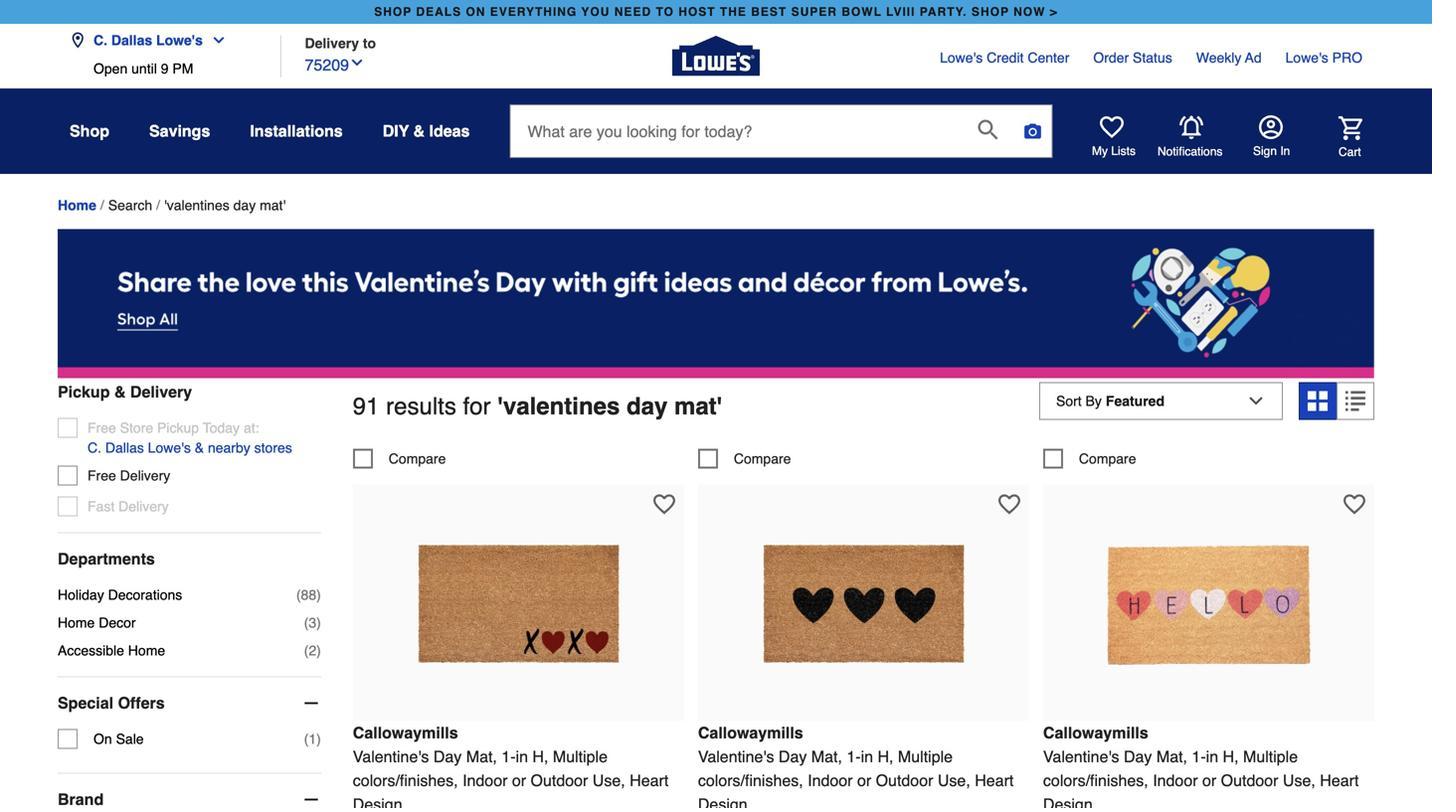 Task type: vqa. For each thing, say whether or not it's contained in the screenshot.
"Toys"
no



Task type: describe. For each thing, give the bounding box(es) containing it.
lowe's up pm
[[156, 32, 203, 48]]

3 in from the left
[[1206, 748, 1219, 766]]

diy
[[383, 122, 409, 140]]

lowe's pro
[[1286, 50, 1363, 66]]

1 use, from the left
[[593, 772, 625, 790]]

delivery up fast delivery
[[120, 468, 170, 484]]

lowe's pro link
[[1286, 48, 1363, 68]]

in
[[1281, 144, 1291, 158]]

2 heart outline image from the left
[[1344, 494, 1366, 516]]

the
[[720, 5, 747, 19]]

fast delivery
[[88, 499, 169, 515]]

installations button
[[250, 113, 343, 149]]

advertisement element
[[58, 229, 1375, 383]]

store
[[120, 420, 153, 436]]

lowe's home improvement logo image
[[672, 12, 760, 100]]

3 heart from the left
[[1320, 772, 1359, 790]]

3 use, from the left
[[1283, 772, 1316, 790]]

1 indoor from the left
[[463, 772, 508, 790]]

for
[[463, 393, 491, 420]]

0 horizontal spatial pickup
[[58, 383, 110, 401]]

fast
[[88, 499, 115, 515]]

ideas
[[429, 122, 470, 140]]

75209
[[305, 56, 349, 74]]

stores
[[254, 440, 292, 456]]

departments
[[58, 550, 155, 569]]

sign in
[[1253, 144, 1291, 158]]

order
[[1094, 50, 1129, 66]]

c. for c. dallas lowe's
[[94, 32, 107, 48]]

compare for 5014224011 element
[[734, 451, 791, 467]]

heart outline image
[[653, 494, 675, 516]]

c. dallas lowe's & nearby stores
[[88, 440, 292, 456]]

1 callowaymills valentine's day mat, 1-in h, multiple colors/finishes, indoor or outdoor use, heart design from the left
[[353, 724, 669, 809]]

at:
[[244, 420, 259, 436]]

2 heart from the left
[[975, 772, 1014, 790]]

88
[[301, 587, 316, 603]]

2 outdoor from the left
[[876, 772, 933, 790]]

( for 3
[[304, 615, 309, 631]]

2 ' from the left
[[717, 393, 723, 420]]

my lists link
[[1092, 115, 1136, 159]]

shop deals on everything you need to host the best super bowl lviii party. shop now > link
[[370, 0, 1062, 24]]

cart button
[[1311, 116, 1363, 160]]

home / search / 'valentines day mat'
[[58, 197, 286, 213]]

5014224011 element
[[698, 449, 791, 469]]

list view image
[[1346, 392, 1366, 411]]

9
[[161, 61, 169, 77]]

you
[[581, 5, 610, 19]]

accessible home
[[58, 643, 165, 659]]

search image
[[978, 120, 998, 140]]

special offers
[[58, 694, 165, 713]]

open until 9 pm
[[94, 61, 193, 77]]

lowe's home improvement notification center image
[[1180, 116, 1204, 140]]

delivery up '75209'
[[305, 35, 359, 51]]

order status
[[1094, 50, 1173, 66]]

my
[[1092, 144, 1108, 158]]

bowl
[[842, 5, 882, 19]]

lowe's down the free store pickup today at:
[[148, 440, 191, 456]]

( 3 )
[[304, 615, 321, 631]]

home for home / search / 'valentines day mat'
[[58, 197, 96, 213]]

& for pickup
[[114, 383, 126, 401]]

pm
[[172, 61, 193, 77]]

compare for 5014223959 element
[[389, 451, 446, 467]]

delivery down free delivery
[[118, 499, 169, 515]]

1 multiple from the left
[[553, 748, 608, 766]]

2 multiple from the left
[[898, 748, 953, 766]]

savings button
[[149, 113, 210, 149]]

minus image inside special offers button
[[301, 694, 321, 714]]

3 day from the left
[[1124, 748, 1152, 766]]

location image
[[70, 32, 86, 48]]

Search Query text field
[[511, 105, 962, 157]]

1 shop from the left
[[374, 5, 412, 19]]

3 indoor from the left
[[1153, 772, 1198, 790]]

) for ( 1 )
[[316, 732, 321, 748]]

notifications
[[1158, 144, 1223, 158]]

weekly ad
[[1196, 50, 1262, 66]]

chevron down image
[[349, 55, 365, 71]]

on
[[466, 5, 486, 19]]

lowe's home improvement cart image
[[1339, 116, 1363, 140]]

shop button
[[70, 113, 109, 149]]

special
[[58, 694, 113, 713]]

free for free store pickup today at:
[[88, 420, 116, 436]]

super
[[791, 5, 837, 19]]

now
[[1014, 5, 1046, 19]]

1 design from the left
[[353, 796, 402, 809]]

status
[[1133, 50, 1173, 66]]

decor
[[99, 615, 136, 631]]

callowaymills 107251729 valentine's day mat, 1-in h, multiple colors/finishes, indoor or outdoor use, heart design image
[[1100, 495, 1318, 714]]

day for valentines
[[627, 393, 668, 420]]

1 heart outline image from the left
[[999, 494, 1020, 516]]

2 valentine's from the left
[[698, 748, 774, 766]]

1 outdoor from the left
[[531, 772, 588, 790]]

1 heart from the left
[[630, 772, 669, 790]]

to
[[363, 35, 376, 51]]

special offers button
[[58, 678, 321, 730]]

my lists
[[1092, 144, 1136, 158]]

chevron down image
[[203, 32, 227, 48]]

mat
[[674, 393, 717, 420]]

lviii
[[886, 5, 916, 19]]

3 design from the left
[[1043, 796, 1093, 809]]

3
[[309, 615, 316, 631]]

free delivery
[[88, 468, 170, 484]]

departments element
[[58, 550, 321, 570]]

cart
[[1339, 145, 1361, 159]]

savings
[[149, 122, 210, 140]]

lowe's left credit
[[940, 50, 983, 66]]

3 multiple from the left
[[1243, 748, 1298, 766]]

on sale
[[94, 732, 144, 748]]

home decor
[[58, 615, 136, 631]]

open
[[94, 61, 128, 77]]

decorations
[[108, 587, 182, 603]]

installations
[[250, 122, 343, 140]]

& for diy
[[413, 122, 425, 140]]



Task type: locate. For each thing, give the bounding box(es) containing it.
(
[[296, 587, 301, 603], [304, 615, 309, 631], [304, 643, 309, 659], [304, 732, 309, 748]]

2 horizontal spatial indoor
[[1153, 772, 1198, 790]]

( 88 )
[[296, 587, 321, 603]]

indoor
[[463, 772, 508, 790], [808, 772, 853, 790], [1153, 772, 1198, 790]]

diy & ideas button
[[383, 113, 470, 149]]

0 vertical spatial day
[[233, 197, 256, 213]]

0 vertical spatial &
[[413, 122, 425, 140]]

0 horizontal spatial indoor
[[463, 772, 508, 790]]

2 use, from the left
[[938, 772, 971, 790]]

1 horizontal spatial colors/finishes,
[[698, 772, 803, 790]]

1 compare from the left
[[389, 451, 446, 467]]

5014223959 element
[[353, 449, 446, 469]]

2 free from the top
[[88, 468, 116, 484]]

home down decor
[[128, 643, 165, 659]]

/ right home link
[[100, 198, 104, 213]]

2 horizontal spatial valentine's
[[1043, 748, 1120, 766]]

2 or from the left
[[857, 772, 872, 790]]

1
[[309, 732, 316, 748]]

compare inside 5014224015 element
[[1079, 451, 1136, 467]]

0 horizontal spatial callowaymills valentine's day mat, 1-in h, multiple colors/finishes, indoor or outdoor use, heart design
[[353, 724, 669, 809]]

3 callowaymills from the left
[[1043, 724, 1149, 742]]

2 horizontal spatial multiple
[[1243, 748, 1298, 766]]

0 vertical spatial pickup
[[58, 383, 110, 401]]

1 horizontal spatial '
[[717, 393, 723, 420]]

0 horizontal spatial use,
[[593, 772, 625, 790]]

h,
[[533, 748, 549, 766], [878, 748, 894, 766], [1223, 748, 1239, 766]]

2 horizontal spatial heart
[[1320, 772, 1359, 790]]

0 horizontal spatial heart
[[630, 772, 669, 790]]

0 horizontal spatial multiple
[[553, 748, 608, 766]]

day
[[233, 197, 256, 213], [627, 393, 668, 420]]

'
[[498, 393, 503, 420], [717, 393, 723, 420]]

2 horizontal spatial h,
[[1223, 748, 1239, 766]]

( for 1
[[304, 732, 309, 748]]

dallas up open until 9 pm
[[111, 32, 152, 48]]

free store pickup today at:
[[88, 420, 259, 436]]

0 horizontal spatial compare
[[389, 451, 446, 467]]

>
[[1050, 5, 1058, 19]]

2 horizontal spatial 1-
[[1192, 748, 1206, 766]]

dallas for c. dallas lowe's
[[111, 32, 152, 48]]

1 valentine's from the left
[[353, 748, 429, 766]]

c. dallas lowe's & nearby stores button
[[88, 438, 292, 458]]

&
[[413, 122, 425, 140], [114, 383, 126, 401], [195, 440, 204, 456]]

need
[[615, 5, 652, 19]]

camera image
[[1023, 121, 1043, 141]]

free left store
[[88, 420, 116, 436]]

order status link
[[1094, 48, 1173, 68]]

home inside the home / search / 'valentines day mat'
[[58, 197, 96, 213]]

) for ( 88 )
[[316, 587, 321, 603]]

2 indoor from the left
[[808, 772, 853, 790]]

3 valentine's from the left
[[1043, 748, 1120, 766]]

minus image down "1" in the bottom of the page
[[301, 790, 321, 809]]

1 h, from the left
[[533, 748, 549, 766]]

1 horizontal spatial /
[[156, 198, 160, 213]]

deals
[[416, 5, 462, 19]]

day
[[434, 748, 462, 766], [779, 748, 807, 766], [1124, 748, 1152, 766]]

free
[[88, 420, 116, 436], [88, 468, 116, 484]]

1 ) from the top
[[316, 587, 321, 603]]

holiday decorations
[[58, 587, 182, 603]]

75209 button
[[305, 51, 365, 77]]

minus image
[[301, 694, 321, 714], [301, 790, 321, 809]]

accessible
[[58, 643, 124, 659]]

0 vertical spatial dallas
[[111, 32, 152, 48]]

or
[[512, 772, 526, 790], [857, 772, 872, 790], [1203, 772, 1217, 790]]

3 callowaymills valentine's day mat, 1-in h, multiple colors/finishes, indoor or outdoor use, heart design from the left
[[1043, 724, 1359, 809]]

3 1- from the left
[[1192, 748, 1206, 766]]

3 compare from the left
[[1079, 451, 1136, 467]]

lowe's home improvement account image
[[1259, 115, 1283, 139]]

day for 'valentines
[[233, 197, 256, 213]]

0 vertical spatial c.
[[94, 32, 107, 48]]

1 1- from the left
[[502, 748, 516, 766]]

2 horizontal spatial &
[[413, 122, 425, 140]]

0 vertical spatial minus image
[[301, 694, 321, 714]]

1 day from the left
[[434, 748, 462, 766]]

& down today
[[195, 440, 204, 456]]

0 horizontal spatial or
[[512, 772, 526, 790]]

home for home decor
[[58, 615, 95, 631]]

1 horizontal spatial heart outline image
[[1344, 494, 1366, 516]]

' up 5014224011 element
[[717, 393, 723, 420]]

1 vertical spatial &
[[114, 383, 126, 401]]

1-
[[502, 748, 516, 766], [847, 748, 861, 766], [1192, 748, 1206, 766]]

best
[[751, 5, 787, 19]]

design
[[353, 796, 402, 809], [698, 796, 748, 809], [1043, 796, 1093, 809]]

1 horizontal spatial use,
[[938, 772, 971, 790]]

nearby
[[208, 440, 250, 456]]

lowe's credit center
[[940, 50, 1070, 66]]

2 horizontal spatial callowaymills valentine's day mat, 1-in h, multiple colors/finishes, indoor or outdoor use, heart design
[[1043, 724, 1359, 809]]

valentines day mat element
[[164, 197, 286, 213]]

1 horizontal spatial callowaymills
[[698, 724, 803, 742]]

2 in from the left
[[861, 748, 873, 766]]

pickup
[[58, 383, 110, 401], [157, 420, 199, 436]]

multiple
[[553, 748, 608, 766], [898, 748, 953, 766], [1243, 748, 1298, 766]]

0 horizontal spatial mat,
[[466, 748, 497, 766]]

2 compare from the left
[[734, 451, 791, 467]]

2 horizontal spatial callowaymills
[[1043, 724, 1149, 742]]

4 ) from the top
[[316, 732, 321, 748]]

1 vertical spatial pickup
[[157, 420, 199, 436]]

home down holiday
[[58, 615, 95, 631]]

& up store
[[114, 383, 126, 401]]

0 horizontal spatial day
[[434, 748, 462, 766]]

0 horizontal spatial 1-
[[502, 748, 516, 766]]

1 colors/finishes, from the left
[[353, 772, 458, 790]]

2 callowaymills valentine's day mat, 1-in h, multiple colors/finishes, indoor or outdoor use, heart design from the left
[[698, 724, 1014, 809]]

1 horizontal spatial indoor
[[808, 772, 853, 790]]

2 design from the left
[[698, 796, 748, 809]]

shop
[[374, 5, 412, 19], [972, 5, 1009, 19]]

2 horizontal spatial use,
[[1283, 772, 1316, 790]]

0 horizontal spatial valentine's
[[353, 748, 429, 766]]

1 minus image from the top
[[301, 694, 321, 714]]

3 outdoor from the left
[[1221, 772, 1279, 790]]

2 shop from the left
[[972, 5, 1009, 19]]

2 horizontal spatial in
[[1206, 748, 1219, 766]]

callowaymills 108731729 valentine's day mat, 1-in h, multiple colors/finishes, indoor or outdoor use, heart design image
[[409, 495, 628, 714]]

1 horizontal spatial design
[[698, 796, 748, 809]]

until
[[131, 61, 157, 77]]

dallas down store
[[105, 440, 144, 456]]

credit
[[987, 50, 1024, 66]]

1 horizontal spatial valentine's
[[698, 748, 774, 766]]

2
[[309, 643, 316, 659]]

2 / from the left
[[156, 198, 160, 213]]

0 horizontal spatial &
[[114, 383, 126, 401]]

day inside the home / search / 'valentines day mat'
[[233, 197, 256, 213]]

3 mat, from the left
[[1157, 748, 1188, 766]]

1 horizontal spatial compare
[[734, 451, 791, 467]]

everything
[[490, 5, 577, 19]]

1 vertical spatial dallas
[[105, 440, 144, 456]]

sign in button
[[1253, 115, 1291, 159]]

sign
[[1253, 144, 1277, 158]]

dallas for c. dallas lowe's & nearby stores
[[105, 440, 144, 456]]

1 horizontal spatial or
[[857, 772, 872, 790]]

home link
[[58, 197, 96, 213]]

1 horizontal spatial in
[[861, 748, 873, 766]]

delivery to
[[305, 35, 376, 51]]

1 free from the top
[[88, 420, 116, 436]]

0 vertical spatial home
[[58, 197, 96, 213]]

( for 88
[[296, 587, 301, 603]]

c. up free delivery
[[88, 440, 101, 456]]

1 in from the left
[[516, 748, 528, 766]]

) for ( 2 )
[[316, 643, 321, 659]]

/
[[100, 198, 104, 213], [156, 198, 160, 213]]

1 horizontal spatial shop
[[972, 5, 1009, 19]]

3 ) from the top
[[316, 643, 321, 659]]

0 horizontal spatial outdoor
[[531, 772, 588, 790]]

c.
[[94, 32, 107, 48], [88, 440, 101, 456]]

delivery up the free store pickup today at:
[[130, 383, 192, 401]]

c. right "location" icon
[[94, 32, 107, 48]]

/ right search
[[156, 198, 160, 213]]

shop up to
[[374, 5, 412, 19]]

shop left now on the right top of the page
[[972, 5, 1009, 19]]

center
[[1028, 50, 1070, 66]]

c. dallas lowe's button
[[70, 20, 235, 61]]

2 minus image from the top
[[301, 790, 321, 809]]

minus image up "1" in the bottom of the page
[[301, 694, 321, 714]]

delivery
[[305, 35, 359, 51], [130, 383, 192, 401], [120, 468, 170, 484], [118, 499, 169, 515]]

2 h, from the left
[[878, 748, 894, 766]]

2 vertical spatial home
[[128, 643, 165, 659]]

party.
[[920, 5, 967, 19]]

search element
[[108, 197, 152, 213]]

1 horizontal spatial day
[[627, 393, 668, 420]]

1 horizontal spatial 1-
[[847, 748, 861, 766]]

host
[[679, 5, 716, 19]]

colors/finishes,
[[353, 772, 458, 790], [698, 772, 803, 790], [1043, 772, 1149, 790]]

0 horizontal spatial heart outline image
[[999, 494, 1020, 516]]

free for free delivery
[[88, 468, 116, 484]]

1 horizontal spatial pickup
[[157, 420, 199, 436]]

91 results for ' valentines day mat '
[[353, 393, 723, 420]]

0 horizontal spatial shop
[[374, 5, 412, 19]]

free up the fast
[[88, 468, 116, 484]]

1 horizontal spatial heart
[[975, 772, 1014, 790]]

1 horizontal spatial callowaymills valentine's day mat, 1-in h, multiple colors/finishes, indoor or outdoor use, heart design
[[698, 724, 1014, 809]]

1 vertical spatial minus image
[[301, 790, 321, 809]]

0 horizontal spatial /
[[100, 198, 104, 213]]

2 callowaymills from the left
[[698, 724, 803, 742]]

pickup & delivery
[[58, 383, 192, 401]]

compare inside 5014223959 element
[[389, 451, 446, 467]]

91
[[353, 393, 379, 420]]

ad
[[1245, 50, 1262, 66]]

weekly ad link
[[1196, 48, 1262, 68]]

callowaymills 109921729 valentine's day mat, 1-in h, multiple colors/finishes, indoor or outdoor use, heart design image
[[754, 495, 973, 714]]

) up the ( 2 )
[[316, 615, 321, 631]]

2 mat, from the left
[[811, 748, 842, 766]]

on
[[94, 732, 112, 748]]

lowe's home improvement lists image
[[1100, 115, 1124, 139]]

2 horizontal spatial colors/finishes,
[[1043, 772, 1149, 790]]

1 horizontal spatial day
[[779, 748, 807, 766]]

None search field
[[510, 104, 1053, 177]]

1 horizontal spatial multiple
[[898, 748, 953, 766]]

valentine's
[[353, 748, 429, 766], [698, 748, 774, 766], [1043, 748, 1120, 766]]

c. dallas lowe's
[[94, 32, 203, 48]]

' right for
[[498, 393, 503, 420]]

3 h, from the left
[[1223, 748, 1239, 766]]

0 horizontal spatial '
[[498, 393, 503, 420]]

1 ' from the left
[[498, 393, 503, 420]]

compare
[[389, 451, 446, 467], [734, 451, 791, 467], [1079, 451, 1136, 467]]

home left search
[[58, 197, 96, 213]]

) for ( 3 )
[[316, 615, 321, 631]]

results
[[386, 393, 456, 420]]

1 horizontal spatial h,
[[878, 748, 894, 766]]

2 horizontal spatial compare
[[1079, 451, 1136, 467]]

in
[[516, 748, 528, 766], [861, 748, 873, 766], [1206, 748, 1219, 766]]

shop
[[70, 122, 109, 140]]

0 horizontal spatial day
[[233, 197, 256, 213]]

5014224015 element
[[1043, 449, 1136, 469]]

day left mat'
[[233, 197, 256, 213]]

lists
[[1111, 144, 1136, 158]]

2 horizontal spatial mat,
[[1157, 748, 1188, 766]]

dallas
[[111, 32, 152, 48], [105, 440, 144, 456]]

valentines
[[503, 393, 620, 420]]

pickup up free delivery
[[58, 383, 110, 401]]

compare inside 5014224011 element
[[734, 451, 791, 467]]

holiday
[[58, 587, 104, 603]]

& right diy
[[413, 122, 425, 140]]

1 horizontal spatial &
[[195, 440, 204, 456]]

2 colors/finishes, from the left
[[698, 772, 803, 790]]

0 horizontal spatial colors/finishes,
[[353, 772, 458, 790]]

2 horizontal spatial or
[[1203, 772, 1217, 790]]

1 vertical spatial c.
[[88, 440, 101, 456]]

0 horizontal spatial in
[[516, 748, 528, 766]]

c. for c. dallas lowe's & nearby stores
[[88, 440, 101, 456]]

pickup up c. dallas lowe's & nearby stores
[[157, 420, 199, 436]]

2 horizontal spatial outdoor
[[1221, 772, 1279, 790]]

0 horizontal spatial design
[[353, 796, 402, 809]]

) down the 2 in the bottom of the page
[[316, 732, 321, 748]]

2 1- from the left
[[847, 748, 861, 766]]

1 / from the left
[[100, 198, 104, 213]]

1 vertical spatial free
[[88, 468, 116, 484]]

3 colors/finishes, from the left
[[1043, 772, 1149, 790]]

offers
[[118, 694, 165, 713]]

pro
[[1333, 50, 1363, 66]]

1 callowaymills from the left
[[353, 724, 458, 742]]

( 1 )
[[304, 732, 321, 748]]

1 or from the left
[[512, 772, 526, 790]]

1 mat, from the left
[[466, 748, 497, 766]]

1 vertical spatial home
[[58, 615, 95, 631]]

to
[[656, 5, 674, 19]]

day left mat
[[627, 393, 668, 420]]

0 vertical spatial free
[[88, 420, 116, 436]]

mat,
[[466, 748, 497, 766], [811, 748, 842, 766], [1157, 748, 1188, 766]]

shop deals on everything you need to host the best super bowl lviii party. shop now >
[[374, 5, 1058, 19]]

lowe's left pro
[[1286, 50, 1329, 66]]

'valentines
[[164, 197, 230, 213]]

2 horizontal spatial day
[[1124, 748, 1152, 766]]

diy & ideas
[[383, 122, 470, 140]]

sale
[[116, 732, 144, 748]]

callowaymills
[[353, 724, 458, 742], [698, 724, 803, 742], [1043, 724, 1149, 742]]

lowe's credit center link
[[940, 48, 1070, 68]]

2 ) from the top
[[316, 615, 321, 631]]

1 horizontal spatial outdoor
[[876, 772, 933, 790]]

1 vertical spatial day
[[627, 393, 668, 420]]

2 vertical spatial &
[[195, 440, 204, 456]]

2 horizontal spatial design
[[1043, 796, 1093, 809]]

0 horizontal spatial h,
[[533, 748, 549, 766]]

3 or from the left
[[1203, 772, 1217, 790]]

) down 3
[[316, 643, 321, 659]]

1 horizontal spatial mat,
[[811, 748, 842, 766]]

) up ( 3 )
[[316, 587, 321, 603]]

grid view image
[[1308, 392, 1328, 411]]

2 day from the left
[[779, 748, 807, 766]]

0 horizontal spatial callowaymills
[[353, 724, 458, 742]]

heart outline image
[[999, 494, 1020, 516], [1344, 494, 1366, 516]]

use,
[[593, 772, 625, 790], [938, 772, 971, 790], [1283, 772, 1316, 790]]

( for 2
[[304, 643, 309, 659]]

compare for 5014224015 element at bottom
[[1079, 451, 1136, 467]]

search
[[108, 197, 152, 213]]

today
[[203, 420, 240, 436]]



